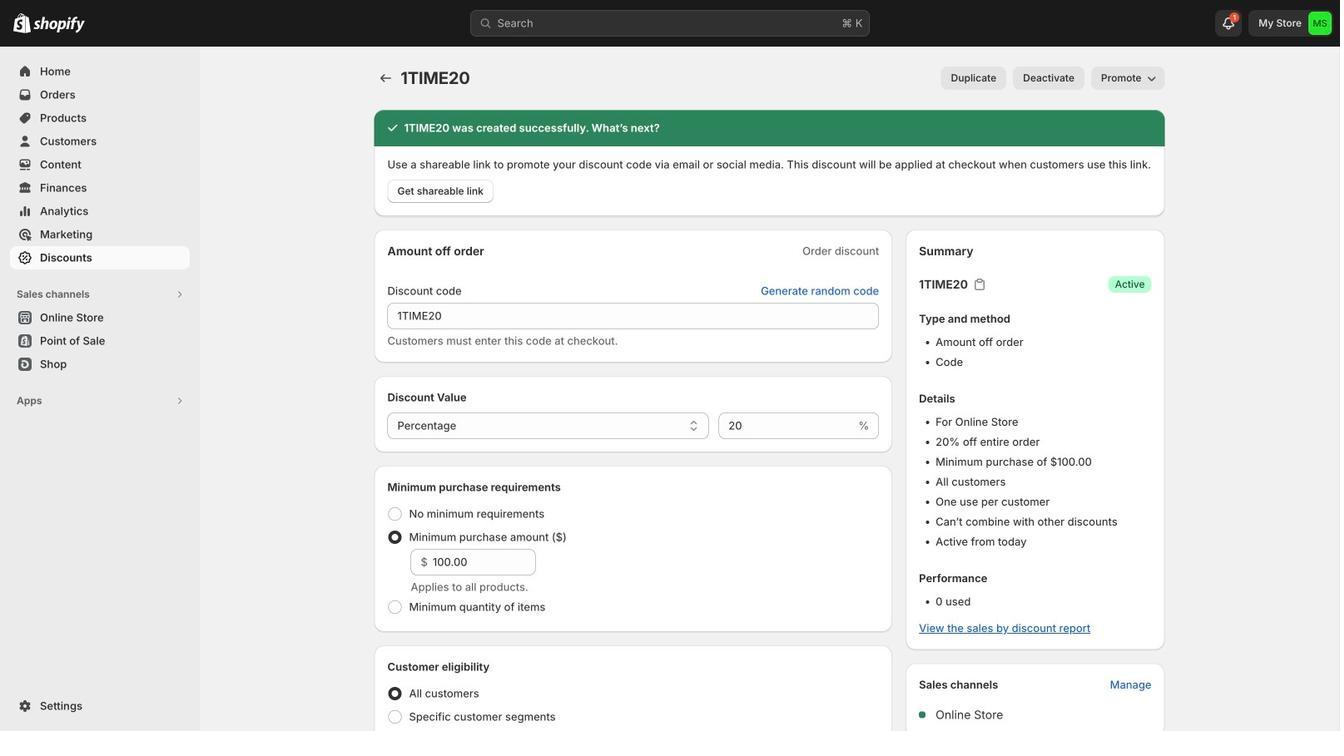 Task type: locate. For each thing, give the bounding box(es) containing it.
my store image
[[1309, 12, 1332, 35]]

shopify image
[[13, 13, 31, 33]]

None text field
[[719, 413, 855, 440]]

None text field
[[388, 303, 879, 330]]



Task type: vqa. For each thing, say whether or not it's contained in the screenshot.
the Search collections text field
no



Task type: describe. For each thing, give the bounding box(es) containing it.
0.00 text field
[[433, 550, 536, 576]]

shopify image
[[33, 16, 85, 33]]



